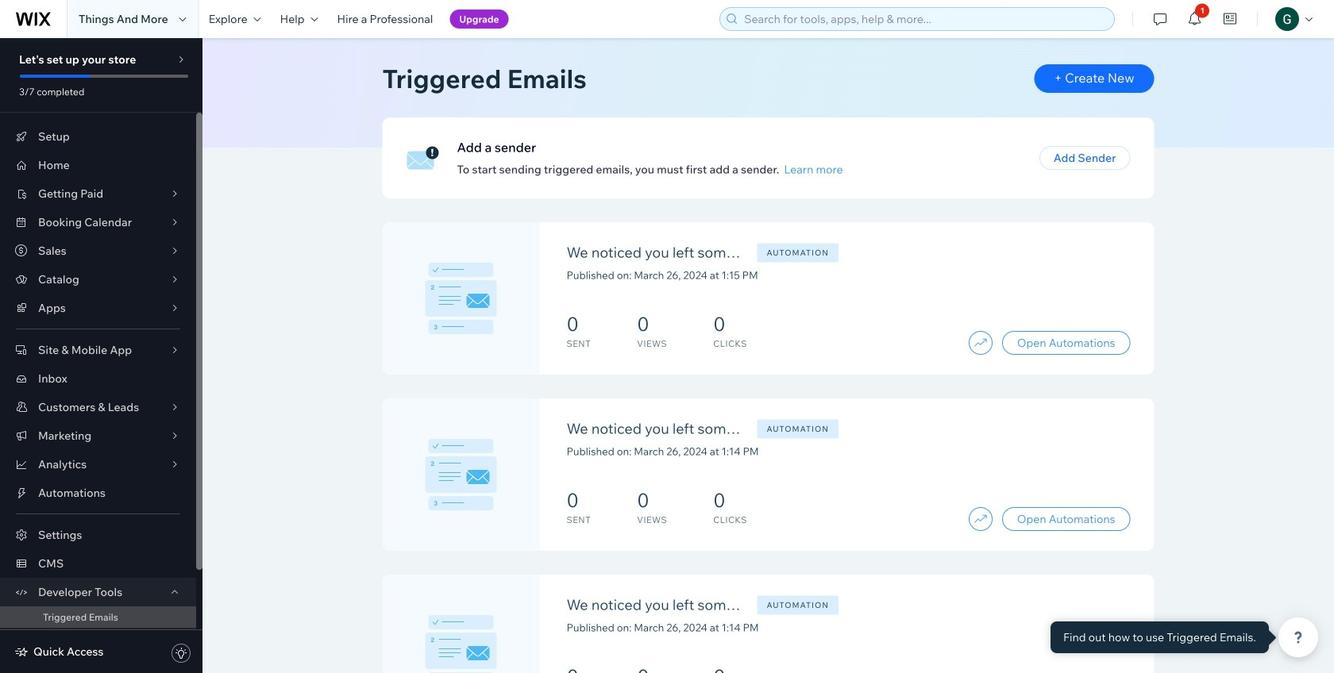 Task type: vqa. For each thing, say whether or not it's contained in the screenshot.
sidebar 'element'
yes



Task type: locate. For each thing, give the bounding box(es) containing it.
sidebar element
[[0, 38, 203, 674]]



Task type: describe. For each thing, give the bounding box(es) containing it.
Search for tools, apps, help & more... field
[[740, 8, 1110, 30]]



